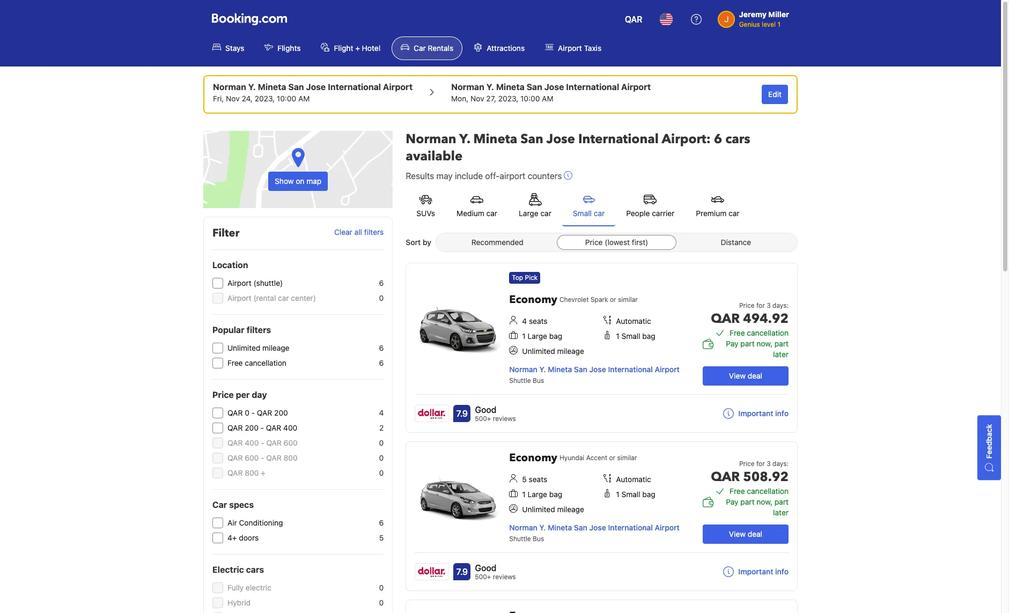 Task type: vqa. For each thing, say whether or not it's contained in the screenshot.


Task type: locate. For each thing, give the bounding box(es) containing it.
2 vertical spatial large
[[528, 490, 547, 499]]

international inside norman y. mineta san jose international airport fri, nov 24, 2023, 10:00 am
[[328, 82, 381, 92]]

1 vertical spatial +
[[261, 468, 266, 478]]

1 vertical spatial 1 small bag
[[616, 490, 656, 499]]

similar inside "economy hyundai accent or similar"
[[617, 454, 637, 462]]

y. up the 24,
[[248, 82, 256, 92]]

1 important from the top
[[739, 409, 773, 418]]

norman
[[213, 82, 246, 92], [451, 82, 484, 92], [406, 130, 456, 148], [509, 365, 538, 374], [509, 523, 538, 532]]

1 days: from the top
[[773, 302, 789, 310]]

2 seats from the top
[[529, 475, 547, 484]]

price left per
[[212, 390, 234, 400]]

0 horizontal spatial cars
[[246, 565, 264, 575]]

counters
[[528, 171, 562, 181]]

supplied by dollar image for 7.9 element for second customer rating 7.9 good element
[[416, 564, 449, 580]]

jose for 27,
[[544, 82, 564, 92]]

2 view deal button from the top
[[703, 525, 789, 544]]

car for medium car
[[487, 209, 497, 218]]

doors
[[239, 533, 259, 543]]

days: inside price for 3 days: qar 494.92
[[773, 302, 789, 310]]

1 supplied by dollar image from the top
[[416, 406, 449, 422]]

1 3 from the top
[[767, 302, 771, 310]]

view deal for qar 494.92
[[729, 371, 763, 380]]

2 2023, from the left
[[498, 94, 519, 103]]

price left the (lowest at the top of the page
[[585, 238, 603, 247]]

mileage down hyundai
[[557, 505, 584, 514]]

bus for first norman y. mineta san jose international airport button from the bottom of the page
[[533, 535, 544, 543]]

price inside sort by 'element'
[[585, 238, 603, 247]]

1 large bag for 4 seats
[[522, 332, 562, 341]]

2 pay part now, part later from the top
[[726, 497, 789, 517]]

1 0 from the top
[[379, 294, 384, 303]]

0 vertical spatial good
[[475, 405, 497, 415]]

popular filters
[[212, 325, 271, 335]]

0 vertical spatial product card group
[[406, 263, 802, 433]]

1 horizontal spatial 5
[[522, 475, 527, 484]]

1 view deal button from the top
[[703, 367, 789, 386]]

cancellation
[[747, 328, 789, 338], [245, 358, 286, 368], [747, 487, 789, 496]]

1 vertical spatial product card group
[[406, 442, 802, 591]]

days:
[[773, 302, 789, 310], [773, 460, 789, 468]]

+ down qar 600 - qar 800
[[261, 468, 266, 478]]

seats for 4 seats
[[529, 317, 548, 326]]

0 for qar 600 - qar 800
[[379, 453, 384, 463]]

y. inside norman y. mineta san jose international airport fri, nov 24, 2023, 10:00 am
[[248, 82, 256, 92]]

1 7.9 from the top
[[456, 409, 468, 419]]

car left rentals
[[414, 43, 426, 53]]

1 economy from the top
[[509, 292, 558, 307]]

0 vertical spatial small
[[573, 209, 592, 218]]

later for qar 494.92
[[773, 350, 789, 359]]

am inside norman y. mineta san jose international airport mon, nov 27, 2023, 10:00 am
[[542, 94, 554, 103]]

good 500+ reviews
[[475, 405, 516, 423], [475, 563, 516, 581]]

mineta inside norman y. mineta san jose international airport fri, nov 24, 2023, 10:00 am
[[258, 82, 286, 92]]

economy for economy chevrolet spark or similar
[[509, 292, 558, 307]]

10:00 down pick-up location element
[[277, 94, 296, 103]]

mineta for available
[[474, 130, 517, 148]]

recommended
[[472, 238, 524, 247]]

similar right accent
[[617, 454, 637, 462]]

suvs
[[417, 209, 435, 218]]

norman up mon,
[[451, 82, 484, 92]]

mineta inside norman y. mineta san jose international airport mon, nov 27, 2023, 10:00 am
[[496, 82, 525, 92]]

1 vertical spatial 4
[[379, 408, 384, 417]]

airport inside skip to main content element
[[558, 43, 582, 53]]

car inside "button"
[[729, 209, 740, 218]]

seats down economy chevrolet spark or similar at the right of page
[[529, 317, 548, 326]]

0 horizontal spatial 10:00
[[277, 94, 296, 103]]

deal for qar 508.92
[[748, 530, 763, 539]]

1 vertical spatial 5
[[379, 533, 384, 543]]

2 deal from the top
[[748, 530, 763, 539]]

important for 2nd important info button from the bottom
[[739, 409, 773, 418]]

for inside price for 3 days: qar 494.92
[[757, 302, 765, 310]]

10:00 down drop-off location element
[[521, 94, 540, 103]]

2 important from the top
[[739, 567, 773, 576]]

1 view from the top
[[729, 371, 746, 380]]

2 for from the top
[[757, 460, 765, 468]]

or
[[610, 296, 616, 304], [609, 454, 616, 462]]

7.9 element
[[454, 405, 471, 422], [454, 563, 471, 581]]

1 bus from the top
[[533, 377, 544, 385]]

0 vertical spatial bus
[[533, 377, 544, 385]]

1 vertical spatial important info button
[[724, 567, 789, 577]]

2023, for norman y. mineta san jose international airport fri, nov 24, 2023, 10:00 am
[[255, 94, 275, 103]]

pay part now, part later down the qar 494.92
[[726, 339, 789, 359]]

norman down 4 seats
[[509, 365, 538, 374]]

qar 400 up the qar 400 - qar 600
[[266, 423, 297, 433]]

1 now, from the top
[[757, 339, 773, 348]]

1 horizontal spatial nov
[[471, 94, 484, 103]]

important info
[[739, 409, 789, 418], [739, 567, 789, 576]]

product card group containing qar 508.92
[[406, 442, 802, 591]]

2 automatic from the top
[[616, 475, 651, 484]]

1 vertical spatial bus
[[533, 535, 544, 543]]

for inside price for 3 days: qar 508.92
[[757, 460, 765, 468]]

shuttle
[[509, 377, 531, 385], [509, 535, 531, 543]]

y.
[[248, 82, 256, 92], [487, 82, 494, 92], [459, 130, 470, 148], [540, 365, 546, 374], [540, 523, 546, 532]]

norman inside norman y. mineta san jose international airport mon, nov 27, 2023, 10:00 am
[[451, 82, 484, 92]]

1 large bag down the 5 seats
[[522, 490, 562, 499]]

for
[[757, 302, 765, 310], [757, 460, 765, 468]]

1 vertical spatial norman y. mineta san jose international airport button
[[509, 523, 680, 532]]

6 inside "norman y. mineta san jose international airport: 6 cars available"
[[714, 130, 722, 148]]

10:00 inside norman y. mineta san jose international airport fri, nov 24, 2023, 10:00 am
[[277, 94, 296, 103]]

car down counters
[[541, 209, 552, 218]]

0 vertical spatial shuttle
[[509, 377, 531, 385]]

for for qar 508.92
[[757, 460, 765, 468]]

mineta for 24,
[[258, 82, 286, 92]]

2 vertical spatial cancellation
[[747, 487, 789, 496]]

2 now, from the top
[[757, 497, 773, 507]]

1 2023, from the left
[[255, 94, 275, 103]]

later for qar 508.92
[[773, 508, 789, 517]]

1 vertical spatial shuttle
[[509, 535, 531, 543]]

1 important info from the top
[[739, 409, 789, 418]]

later down qar 508.92
[[773, 508, 789, 517]]

10:00 inside norman y. mineta san jose international airport mon, nov 27, 2023, 10:00 am
[[521, 94, 540, 103]]

norman inside norman y. mineta san jose international airport fri, nov 24, 2023, 10:00 am
[[213, 82, 246, 92]]

qar 800 down the qar 400 - qar 600
[[266, 453, 298, 463]]

san for 24,
[[288, 82, 304, 92]]

0 vertical spatial 4
[[522, 317, 527, 326]]

2 view from the top
[[729, 530, 746, 539]]

2023, right the 24,
[[255, 94, 275, 103]]

(rental
[[254, 294, 276, 303]]

automatic for 5 seats
[[616, 475, 651, 484]]

1 horizontal spatial +
[[355, 43, 360, 53]]

4+
[[228, 533, 237, 543]]

2 view deal from the top
[[729, 530, 763, 539]]

1 vertical spatial pay part now, part later
[[726, 497, 789, 517]]

qar 600 up qar 800 +
[[228, 453, 259, 463]]

large down airport
[[519, 209, 539, 218]]

jose inside "norman y. mineta san jose international airport: 6 cars available"
[[547, 130, 575, 148]]

if you choose one, you'll need to make your own way there - but prices can be a lot lower. image
[[564, 171, 573, 180], [564, 171, 573, 180]]

electric
[[246, 583, 271, 592]]

seats for 5 seats
[[529, 475, 547, 484]]

price up the qar 494.92
[[739, 302, 755, 310]]

view deal button for qar 494.92
[[703, 367, 789, 386]]

5 inside product card group
[[522, 475, 527, 484]]

airport (rental car center)
[[228, 294, 316, 303]]

1 vertical spatial filters
[[247, 325, 271, 335]]

2023,
[[255, 94, 275, 103], [498, 94, 519, 103]]

0 vertical spatial 3
[[767, 302, 771, 310]]

electric cars
[[212, 565, 264, 575]]

1 seats from the top
[[529, 317, 548, 326]]

0 vertical spatial 1 large bag
[[522, 332, 562, 341]]

for up the qar 494.92
[[757, 302, 765, 310]]

nov right the fri,
[[226, 94, 240, 103]]

international for 24,
[[328, 82, 381, 92]]

0 vertical spatial norman y. mineta san jose international airport button
[[509, 365, 680, 374]]

3 up the qar 494.92
[[767, 302, 771, 310]]

days: up the qar 494.92
[[773, 302, 789, 310]]

cars right airport: at the top right of page
[[726, 130, 751, 148]]

car right medium
[[487, 209, 497, 218]]

1 good 500+ reviews from the top
[[475, 405, 516, 423]]

6
[[714, 130, 722, 148], [379, 279, 384, 288], [379, 343, 384, 353], [379, 358, 384, 368], [379, 518, 384, 527]]

clear all filters
[[334, 228, 384, 237]]

0 vertical spatial seats
[[529, 317, 548, 326]]

deal
[[748, 371, 763, 380], [748, 530, 763, 539]]

car right (rental
[[278, 294, 289, 303]]

4 0 from the top
[[379, 468, 384, 478]]

0 vertical spatial important info
[[739, 409, 789, 418]]

filters right all
[[364, 228, 384, 237]]

norman y. mineta san jose international airport button
[[509, 365, 680, 374], [509, 523, 680, 532]]

or for economy hyundai accent or similar
[[609, 454, 616, 462]]

0 vertical spatial now,
[[757, 339, 773, 348]]

0 vertical spatial reviews
[[493, 415, 516, 423]]

medium car button
[[446, 187, 508, 225]]

1 10:00 from the left
[[277, 94, 296, 103]]

am inside norman y. mineta san jose international airport fri, nov 24, 2023, 10:00 am
[[298, 94, 310, 103]]

1 1 small bag from the top
[[616, 332, 656, 341]]

product card group
[[406, 263, 802, 433], [406, 442, 802, 591]]

0 vertical spatial important info button
[[724, 408, 789, 419]]

popular
[[212, 325, 245, 335]]

2 10:00 from the left
[[521, 94, 540, 103]]

norman y. mineta san jose international airport fri, nov 24, 2023, 10:00 am
[[213, 82, 413, 103]]

cancellation for qar 508.92
[[747, 487, 789, 496]]

per
[[236, 390, 250, 400]]

1 vertical spatial good 500+ reviews
[[475, 563, 516, 581]]

0 vertical spatial 5
[[522, 475, 527, 484]]

norman up the fri,
[[213, 82, 246, 92]]

2 important info from the top
[[739, 567, 789, 576]]

0 vertical spatial +
[[355, 43, 360, 53]]

cars
[[726, 130, 751, 148], [246, 565, 264, 575]]

y. inside "norman y. mineta san jose international airport: 6 cars available"
[[459, 130, 470, 148]]

1 7.9 element from the top
[[454, 405, 471, 422]]

0 vertical spatial 7.9 element
[[454, 405, 471, 422]]

car inside skip to main content element
[[414, 43, 426, 53]]

qar 200
[[257, 408, 288, 417], [228, 423, 259, 433]]

pick-up date element
[[213, 93, 413, 104]]

2 bus from the top
[[533, 535, 544, 543]]

3 up qar 508.92
[[767, 460, 771, 468]]

on
[[296, 177, 304, 186]]

unlimited down 4 seats
[[522, 347, 555, 356]]

2 0 from the top
[[379, 438, 384, 448]]

unlimited mileage down 4 seats
[[522, 347, 584, 356]]

4 up the 2
[[379, 408, 384, 417]]

3
[[767, 302, 771, 310], [767, 460, 771, 468]]

or inside "economy hyundai accent or similar"
[[609, 454, 616, 462]]

drop-off date element
[[451, 93, 651, 104]]

airport inside norman y. mineta san jose international airport mon, nov 27, 2023, 10:00 am
[[621, 82, 651, 92]]

free cancellation down qar 508.92
[[730, 487, 789, 496]]

or right accent
[[609, 454, 616, 462]]

am for norman y. mineta san jose international airport fri, nov 24, 2023, 10:00 am
[[298, 94, 310, 103]]

price inside price for 3 days: qar 508.92
[[739, 460, 755, 468]]

- right qar 0
[[252, 408, 255, 417]]

2 later from the top
[[773, 508, 789, 517]]

2 1 small bag from the top
[[616, 490, 656, 499]]

- down the qar 400 - qar 600
[[261, 453, 264, 463]]

unlimited for 4 seats
[[522, 347, 555, 356]]

small for 5 seats
[[622, 490, 641, 499]]

0 vertical spatial 1 small bag
[[616, 332, 656, 341]]

car for small car
[[594, 209, 605, 218]]

1 1 large bag from the top
[[522, 332, 562, 341]]

car rentals link
[[392, 36, 463, 60]]

0 vertical spatial customer rating 7.9 good element
[[475, 404, 516, 416]]

1 vertical spatial automatic
[[616, 475, 651, 484]]

similar right spark
[[618, 296, 638, 304]]

6 0 from the top
[[379, 598, 384, 607]]

similar inside economy chevrolet spark or similar
[[618, 296, 638, 304]]

1 later from the top
[[773, 350, 789, 359]]

large down the 5 seats
[[528, 490, 547, 499]]

first)
[[632, 238, 648, 247]]

2 economy from the top
[[509, 451, 558, 465]]

days: up qar 508.92
[[773, 460, 789, 468]]

am
[[298, 94, 310, 103], [542, 94, 554, 103]]

san inside "norman y. mineta san jose international airport: 6 cars available"
[[521, 130, 543, 148]]

1 vertical spatial days:
[[773, 460, 789, 468]]

1 vertical spatial free
[[228, 358, 243, 368]]

for up qar 508.92
[[757, 460, 765, 468]]

1 vertical spatial 3
[[767, 460, 771, 468]]

1 reviews from the top
[[493, 415, 516, 423]]

1 vertical spatial car
[[212, 500, 227, 510]]

0 horizontal spatial qar 800
[[228, 468, 259, 478]]

seats down "economy hyundai accent or similar"
[[529, 475, 547, 484]]

mileage
[[262, 343, 290, 353], [557, 347, 584, 356], [557, 505, 584, 514]]

1 vertical spatial 500+
[[475, 573, 491, 581]]

nov left 27,
[[471, 94, 484, 103]]

mineta inside "norman y. mineta san jose international airport: 6 cars available"
[[474, 130, 517, 148]]

important for first important info button from the bottom of the page
[[739, 567, 773, 576]]

jose inside norman y. mineta san jose international airport mon, nov 27, 2023, 10:00 am
[[544, 82, 564, 92]]

airport inside norman y. mineta san jose international airport fri, nov 24, 2023, 10:00 am
[[383, 82, 413, 92]]

pay down qar 508.92
[[726, 497, 739, 507]]

customer rating 7.9 good element
[[475, 404, 516, 416], [475, 562, 516, 575]]

free cancellation down the qar 494.92
[[730, 328, 789, 338]]

norman y. mineta san jose international airport group
[[213, 80, 413, 104], [451, 80, 651, 104]]

qar 800
[[266, 453, 298, 463], [228, 468, 259, 478]]

important
[[739, 409, 773, 418], [739, 567, 773, 576]]

2 product card group from the top
[[406, 442, 802, 591]]

hybrid
[[228, 598, 251, 607]]

large for 4
[[528, 332, 547, 341]]

pay part now, part later
[[726, 339, 789, 359], [726, 497, 789, 517]]

price inside price for 3 days: qar 494.92
[[739, 302, 755, 310]]

1 info from the top
[[775, 409, 789, 418]]

qar 200 up qar 200 - qar 400
[[257, 408, 288, 417]]

norman y. mineta san jose international airport shuttle bus
[[509, 365, 680, 385], [509, 523, 680, 543]]

1 norman y. mineta san jose international airport group from the left
[[213, 80, 413, 104]]

1 vertical spatial view deal
[[729, 530, 763, 539]]

now, down qar 508.92
[[757, 497, 773, 507]]

1 vertical spatial info
[[775, 567, 789, 576]]

qar 400 down qar 200 - qar 400
[[228, 438, 259, 448]]

filters right popular
[[247, 325, 271, 335]]

1 horizontal spatial 4
[[522, 317, 527, 326]]

car for car specs
[[212, 500, 227, 510]]

car specs
[[212, 500, 254, 510]]

1 vertical spatial customer rating 7.9 good element
[[475, 562, 516, 575]]

-
[[252, 408, 255, 417], [261, 423, 264, 433], [261, 438, 264, 448], [261, 453, 264, 463]]

2023, inside norman y. mineta san jose international airport fri, nov 24, 2023, 10:00 am
[[255, 94, 275, 103]]

small
[[573, 209, 592, 218], [622, 332, 641, 341], [622, 490, 641, 499]]

free cancellation for qar 508.92
[[730, 487, 789, 496]]

car up price (lowest first)
[[594, 209, 605, 218]]

+
[[355, 43, 360, 53], [261, 468, 266, 478]]

1 vertical spatial now,
[[757, 497, 773, 507]]

2 vertical spatial free
[[730, 487, 745, 496]]

0 horizontal spatial qar 400
[[228, 438, 259, 448]]

free cancellation up the day
[[228, 358, 286, 368]]

free cancellation for qar 494.92
[[730, 328, 789, 338]]

economy up the 5 seats
[[509, 451, 558, 465]]

1 vertical spatial 7.9
[[456, 567, 468, 577]]

suvs button
[[406, 187, 446, 225]]

norman y. mineta san jose international airport shuttle bus for first norman y. mineta san jose international airport button from the bottom of the page
[[509, 523, 680, 543]]

1 important info button from the top
[[724, 408, 789, 419]]

2 nov from the left
[[471, 94, 484, 103]]

0 vertical spatial later
[[773, 350, 789, 359]]

nov inside norman y. mineta san jose international airport fri, nov 24, 2023, 10:00 am
[[226, 94, 240, 103]]

1 view deal from the top
[[729, 371, 763, 380]]

1 horizontal spatial norman y. mineta san jose international airport group
[[451, 80, 651, 104]]

price for price for 3 days: qar 508.92
[[739, 460, 755, 468]]

10:00 for norman y. mineta san jose international airport fri, nov 24, 2023, 10:00 am
[[277, 94, 296, 103]]

qar 800 down qar 600 - qar 800
[[228, 468, 259, 478]]

2 vertical spatial small
[[622, 490, 641, 499]]

people
[[626, 209, 650, 218]]

0 vertical spatial automatic
[[616, 317, 651, 326]]

qar 600 up qar 600 - qar 800
[[266, 438, 298, 448]]

1 vertical spatial important info
[[739, 567, 789, 576]]

1 vertical spatial view
[[729, 530, 746, 539]]

san for 27,
[[527, 82, 542, 92]]

free cancellation
[[730, 328, 789, 338], [228, 358, 286, 368], [730, 487, 789, 496]]

7.9
[[456, 409, 468, 419], [456, 567, 468, 577]]

later down the qar 494.92
[[773, 350, 789, 359]]

1 pay part now, part later from the top
[[726, 339, 789, 359]]

1 vertical spatial 1 large bag
[[522, 490, 562, 499]]

similar
[[618, 296, 638, 304], [617, 454, 637, 462]]

airport (shuttle)
[[228, 279, 283, 288]]

view
[[729, 371, 746, 380], [729, 530, 746, 539]]

1 automatic from the top
[[616, 317, 651, 326]]

cars up electric
[[246, 565, 264, 575]]

pay for qar 508.92
[[726, 497, 739, 507]]

free down the qar 494.92
[[730, 328, 745, 338]]

free down qar 508.92
[[730, 487, 745, 496]]

san
[[288, 82, 304, 92], [527, 82, 542, 92], [521, 130, 543, 148], [574, 365, 588, 374], [574, 523, 588, 532]]

small car button
[[562, 187, 616, 226]]

0 vertical spatial view
[[729, 371, 746, 380]]

am down drop-off location element
[[542, 94, 554, 103]]

unlimited mileage down the 5 seats
[[522, 505, 584, 514]]

1 vertical spatial seats
[[529, 475, 547, 484]]

y. up 27,
[[487, 82, 494, 92]]

norman y. mineta san jose international airport shuttle bus for first norman y. mineta san jose international airport button
[[509, 365, 680, 385]]

0 vertical spatial qar 800
[[266, 453, 298, 463]]

1 large bag down 4 seats
[[522, 332, 562, 341]]

now, down the qar 494.92
[[757, 339, 773, 348]]

norman down the 5 seats
[[509, 523, 538, 532]]

1 deal from the top
[[748, 371, 763, 380]]

2 7.9 from the top
[[456, 567, 468, 577]]

2 reviews from the top
[[493, 573, 516, 581]]

4 for 4 seats
[[522, 317, 527, 326]]

san inside norman y. mineta san jose international airport mon, nov 27, 2023, 10:00 am
[[527, 82, 542, 92]]

1 small bag for 4 seats
[[616, 332, 656, 341]]

am down pick-up location element
[[298, 94, 310, 103]]

2 pay from the top
[[726, 497, 739, 507]]

1 vertical spatial similar
[[617, 454, 637, 462]]

pay down the qar 494.92
[[726, 339, 739, 348]]

3 for qar 494.92
[[767, 302, 771, 310]]

y. up include
[[459, 130, 470, 148]]

car right premium
[[729, 209, 740, 218]]

pay part now, part later down qar 508.92
[[726, 497, 789, 517]]

cancellation down qar 508.92
[[747, 487, 789, 496]]

important info button
[[724, 408, 789, 419], [724, 567, 789, 577]]

0 horizontal spatial norman y. mineta san jose international airport group
[[213, 80, 413, 104]]

1 pay from the top
[[726, 339, 739, 348]]

2 norman y. mineta san jose international airport shuttle bus from the top
[[509, 523, 680, 543]]

2 7.9 element from the top
[[454, 563, 471, 581]]

0 vertical spatial or
[[610, 296, 616, 304]]

2 good 500+ reviews from the top
[[475, 563, 516, 581]]

norman inside "norman y. mineta san jose international airport: 6 cars available"
[[406, 130, 456, 148]]

y. down 4 seats
[[540, 365, 546, 374]]

medium
[[457, 209, 484, 218]]

0 horizontal spatial +
[[261, 468, 266, 478]]

+ left hotel
[[355, 43, 360, 53]]

supplied by dollar image
[[416, 406, 449, 422], [416, 564, 449, 580]]

international inside norman y. mineta san jose international airport mon, nov 27, 2023, 10:00 am
[[566, 82, 619, 92]]

norman up results
[[406, 130, 456, 148]]

0 vertical spatial filters
[[364, 228, 384, 237]]

2 3 from the top
[[767, 460, 771, 468]]

+ inside skip to main content element
[[355, 43, 360, 53]]

1 horizontal spatial 2023,
[[498, 94, 519, 103]]

2 shuttle from the top
[[509, 535, 531, 543]]

0 vertical spatial 7.9
[[456, 409, 468, 419]]

1 vertical spatial large
[[528, 332, 547, 341]]

stays
[[225, 43, 244, 53]]

0 vertical spatial qar 400
[[266, 423, 297, 433]]

y. down the 5 seats
[[540, 523, 546, 532]]

car inside button
[[487, 209, 497, 218]]

1 large bag for 5 seats
[[522, 490, 562, 499]]

seats
[[529, 317, 548, 326], [529, 475, 547, 484]]

2 days: from the top
[[773, 460, 789, 468]]

jose
[[306, 82, 326, 92], [544, 82, 564, 92], [547, 130, 575, 148], [589, 365, 606, 374], [589, 523, 606, 532]]

0 vertical spatial deal
[[748, 371, 763, 380]]

miller
[[769, 10, 789, 19]]

mileage down economy chevrolet spark or similar at the right of page
[[557, 347, 584, 356]]

2023, inside norman y. mineta san jose international airport mon, nov 27, 2023, 10:00 am
[[498, 94, 519, 103]]

edit button
[[762, 85, 788, 104]]

unlimited down popular filters
[[228, 343, 260, 353]]

all
[[355, 228, 362, 237]]

- up qar 600 - qar 800
[[261, 438, 264, 448]]

distance
[[721, 238, 751, 247]]

0 vertical spatial days:
[[773, 302, 789, 310]]

car for large car
[[541, 209, 552, 218]]

1 vertical spatial deal
[[748, 530, 763, 539]]

4 for 4
[[379, 408, 384, 417]]

1 vertical spatial cancellation
[[245, 358, 286, 368]]

free up price per day in the bottom left of the page
[[228, 358, 243, 368]]

0 horizontal spatial 5
[[379, 533, 384, 543]]

1 product card group from the top
[[406, 263, 802, 433]]

1 norman y. mineta san jose international airport shuttle bus from the top
[[509, 365, 680, 385]]

now,
[[757, 339, 773, 348], [757, 497, 773, 507]]

economy up 4 seats
[[509, 292, 558, 307]]

y. for 27,
[[487, 82, 494, 92]]

automatic for 4 seats
[[616, 317, 651, 326]]

unlimited mileage down popular filters
[[228, 343, 290, 353]]

1 vertical spatial good
[[475, 563, 497, 573]]

1 for from the top
[[757, 302, 765, 310]]

0 vertical spatial qar 600
[[266, 438, 298, 448]]

or right spark
[[610, 296, 616, 304]]

3 0 from the top
[[379, 453, 384, 463]]

2023, right 27,
[[498, 94, 519, 103]]

show on map button
[[203, 131, 393, 208]]

1 shuttle from the top
[[509, 377, 531, 385]]

1 good from the top
[[475, 405, 497, 415]]

edit
[[768, 90, 782, 99]]

pay part now, part later for qar 494.92
[[726, 339, 789, 359]]

1 vertical spatial or
[[609, 454, 616, 462]]

1 am from the left
[[298, 94, 310, 103]]

international inside "norman y. mineta san jose international airport: 6 cars available"
[[578, 130, 659, 148]]

norman for 27,
[[451, 82, 484, 92]]

large down 4 seats
[[528, 332, 547, 341]]

days: inside price for 3 days: qar 508.92
[[773, 460, 789, 468]]

1 horizontal spatial cars
[[726, 130, 751, 148]]

international
[[328, 82, 381, 92], [566, 82, 619, 92], [578, 130, 659, 148], [608, 365, 653, 374], [608, 523, 653, 532]]

1 horizontal spatial qar 400
[[266, 423, 297, 433]]

0 for hybrid
[[379, 598, 384, 607]]

0 vertical spatial pay
[[726, 339, 739, 348]]

norman for available
[[406, 130, 456, 148]]

price up qar 508.92
[[739, 460, 755, 468]]

0 horizontal spatial car
[[212, 500, 227, 510]]

2 1 large bag from the top
[[522, 490, 562, 499]]

5 for 5
[[379, 533, 384, 543]]

1 vertical spatial qar 400
[[228, 438, 259, 448]]

cancellation up the day
[[245, 358, 286, 368]]

0 horizontal spatial 2023,
[[255, 94, 275, 103]]

norman y. mineta san jose international airport group down 'airport taxis' link
[[451, 80, 651, 104]]

1 vertical spatial for
[[757, 460, 765, 468]]

1 vertical spatial free cancellation
[[228, 358, 286, 368]]

supplied by dollar image for first customer rating 7.9 good element from the top 7.9 element
[[416, 406, 449, 422]]

1 nov from the left
[[226, 94, 240, 103]]

2 supplied by dollar image from the top
[[416, 564, 449, 580]]

2 am from the left
[[542, 94, 554, 103]]

sort by element
[[436, 233, 798, 252]]

mileage down popular filters
[[262, 343, 290, 353]]

unlimited down the 5 seats
[[522, 505, 555, 514]]

location
[[212, 260, 248, 270]]

san inside norman y. mineta san jose international airport fri, nov 24, 2023, 10:00 am
[[288, 82, 304, 92]]

4 down 'top pick'
[[522, 317, 527, 326]]

3 inside price for 3 days: qar 494.92
[[767, 302, 771, 310]]

1 500+ from the top
[[475, 415, 491, 423]]

0 vertical spatial pay part now, part later
[[726, 339, 789, 359]]

y. inside norman y. mineta san jose international airport mon, nov 27, 2023, 10:00 am
[[487, 82, 494, 92]]

qar 200 down qar 0
[[228, 423, 259, 433]]

0 vertical spatial cancellation
[[747, 328, 789, 338]]

- up the qar 400 - qar 600
[[261, 423, 264, 433]]

car for premium car
[[729, 209, 740, 218]]

1 vertical spatial small
[[622, 332, 641, 341]]

2 good from the top
[[475, 563, 497, 573]]

or inside economy chevrolet spark or similar
[[610, 296, 616, 304]]

fri,
[[213, 94, 224, 103]]

norman y. mineta san jose international airport group down flights
[[213, 80, 413, 104]]

3 inside price for 3 days: qar 508.92
[[767, 460, 771, 468]]

1 vertical spatial pay
[[726, 497, 739, 507]]

jose inside norman y. mineta san jose international airport fri, nov 24, 2023, 10:00 am
[[306, 82, 326, 92]]

0 vertical spatial free
[[730, 328, 745, 338]]

1 vertical spatial 7.9 element
[[454, 563, 471, 581]]

nov inside norman y. mineta san jose international airport mon, nov 27, 2023, 10:00 am
[[471, 94, 484, 103]]

1 vertical spatial qar 600
[[228, 453, 259, 463]]

unlimited mileage for 4 seats
[[522, 347, 584, 356]]

car left specs
[[212, 500, 227, 510]]

cancellation down the qar 494.92
[[747, 328, 789, 338]]

good 500+ reviews for first customer rating 7.9 good element from the top
[[475, 405, 516, 423]]

free for qar 494.92
[[730, 328, 745, 338]]

5 0 from the top
[[379, 583, 384, 592]]

2 customer rating 7.9 good element from the top
[[475, 562, 516, 575]]

bag
[[549, 332, 562, 341], [643, 332, 656, 341], [549, 490, 562, 499], [643, 490, 656, 499]]



Task type: describe. For each thing, give the bounding box(es) containing it.
results may include off-airport counters
[[406, 171, 562, 181]]

flights
[[278, 43, 301, 53]]

large car
[[519, 209, 552, 218]]

specs
[[229, 500, 254, 510]]

qar 0
[[228, 408, 249, 417]]

feedback
[[985, 424, 994, 459]]

airport
[[500, 171, 526, 181]]

y. for 24,
[[248, 82, 256, 92]]

- for qar 800
[[261, 453, 264, 463]]

deal for qar 494.92
[[748, 371, 763, 380]]

san for available
[[521, 130, 543, 148]]

unlimited for 5 seats
[[522, 505, 555, 514]]

- for qar 600
[[261, 438, 264, 448]]

now, for qar 508.92
[[757, 497, 773, 507]]

international for 27,
[[566, 82, 619, 92]]

small car
[[573, 209, 605, 218]]

jose for available
[[547, 130, 575, 148]]

large for 5
[[528, 490, 547, 499]]

genius
[[739, 20, 760, 28]]

free cancellation for 6
[[228, 358, 286, 368]]

show
[[275, 177, 294, 186]]

level
[[762, 20, 776, 28]]

0 horizontal spatial filters
[[247, 325, 271, 335]]

flight
[[334, 43, 353, 53]]

sort
[[406, 238, 421, 247]]

2 500+ from the top
[[475, 573, 491, 581]]

days: for qar 494.92
[[773, 302, 789, 310]]

4+ doors
[[228, 533, 259, 543]]

air conditioning
[[228, 518, 283, 527]]

people carrier button
[[616, 187, 685, 225]]

car rentals
[[414, 43, 454, 53]]

available
[[406, 148, 463, 165]]

flights link
[[256, 36, 310, 60]]

view deal for qar 508.92
[[729, 530, 763, 539]]

free for 6
[[228, 358, 243, 368]]

electric
[[212, 565, 244, 575]]

for for qar 494.92
[[757, 302, 765, 310]]

days: for qar 508.92
[[773, 460, 789, 468]]

sort by
[[406, 238, 432, 247]]

top
[[512, 274, 523, 282]]

qar
[[625, 14, 643, 24]]

- for qar 200
[[252, 408, 255, 417]]

am for norman y. mineta san jose international airport mon, nov 27, 2023, 10:00 am
[[542, 94, 554, 103]]

map
[[307, 177, 322, 186]]

1 small bag for 5 seats
[[616, 490, 656, 499]]

2 norman y. mineta san jose international airport button from the top
[[509, 523, 680, 532]]

premium car button
[[685, 187, 750, 225]]

feedback button
[[978, 416, 1001, 481]]

1 vertical spatial cars
[[246, 565, 264, 575]]

1 norman y. mineta san jose international airport button from the top
[[509, 365, 680, 374]]

1 customer rating 7.9 good element from the top
[[475, 404, 516, 416]]

good for second customer rating 7.9 good element
[[475, 563, 497, 573]]

1 inside jeremy miller genius level 1
[[778, 20, 781, 28]]

4 seats
[[522, 317, 548, 326]]

top pick
[[512, 274, 538, 282]]

attractions
[[487, 43, 525, 53]]

2023, for norman y. mineta san jose international airport mon, nov 27, 2023, 10:00 am
[[498, 94, 519, 103]]

+ for qar 800
[[261, 468, 266, 478]]

price for price for 3 days: qar 494.92
[[739, 302, 755, 310]]

y. for available
[[459, 130, 470, 148]]

airport taxis link
[[536, 36, 611, 60]]

rentals
[[428, 43, 454, 53]]

2 important info button from the top
[[724, 567, 789, 577]]

international for available
[[578, 130, 659, 148]]

(shuttle)
[[254, 279, 283, 288]]

2 norman y. mineta san jose international airport group from the left
[[451, 80, 651, 104]]

price for 3 days: qar 508.92
[[711, 460, 789, 486]]

pay for qar 494.92
[[726, 339, 739, 348]]

off-
[[485, 171, 500, 181]]

attractions link
[[465, 36, 534, 60]]

cars inside "norman y. mineta san jose international airport: 6 cars available"
[[726, 130, 751, 148]]

mineta for 27,
[[496, 82, 525, 92]]

by
[[423, 238, 432, 247]]

view for qar 494.92
[[729, 371, 746, 380]]

(lowest
[[605, 238, 630, 247]]

fully
[[228, 583, 244, 592]]

economy for economy hyundai accent or similar
[[509, 451, 558, 465]]

medium car
[[457, 209, 497, 218]]

0 vertical spatial qar 200
[[257, 408, 288, 417]]

drop-off location element
[[451, 80, 651, 93]]

0 for qar 400 - qar 600
[[379, 438, 384, 448]]

price (lowest first)
[[585, 238, 648, 247]]

economy hyundai accent or similar
[[509, 451, 637, 465]]

clear all filters button
[[334, 228, 384, 237]]

7.9 element for first customer rating 7.9 good element from the top
[[454, 405, 471, 422]]

hyundai
[[560, 454, 585, 462]]

10:00 for norman y. mineta san jose international airport mon, nov 27, 2023, 10:00 am
[[521, 94, 540, 103]]

good 500+ reviews for second customer rating 7.9 good element
[[475, 563, 516, 581]]

reviews for second customer rating 7.9 good element
[[493, 573, 516, 581]]

accent
[[586, 454, 607, 462]]

skip to main content element
[[0, 0, 1001, 67]]

conditioning
[[239, 518, 283, 527]]

1 vertical spatial qar 800
[[228, 468, 259, 478]]

bus for first norman y. mineta san jose international airport button
[[533, 377, 544, 385]]

2
[[379, 423, 384, 433]]

qar 800 +
[[228, 468, 266, 478]]

fully electric
[[228, 583, 271, 592]]

product card group containing qar 494.92
[[406, 263, 802, 433]]

price for price (lowest first)
[[585, 238, 603, 247]]

air
[[228, 518, 237, 527]]

24,
[[242, 94, 253, 103]]

norman y. mineta san jose international airport: 6 cars available
[[406, 130, 751, 165]]

stays link
[[203, 36, 254, 60]]

1 vertical spatial qar 200
[[228, 423, 259, 433]]

filter
[[212, 226, 240, 240]]

7.9 element for second customer rating 7.9 good element
[[454, 563, 471, 581]]

clear
[[334, 228, 352, 237]]

people carrier
[[626, 209, 675, 218]]

5 for 5 seats
[[522, 475, 527, 484]]

6 for car specs
[[379, 518, 384, 527]]

27,
[[486, 94, 496, 103]]

or for economy chevrolet spark or similar
[[610, 296, 616, 304]]

carrier
[[652, 209, 675, 218]]

important info for first important info button from the bottom of the page
[[739, 567, 789, 576]]

include
[[455, 171, 483, 181]]

qar 494.92
[[711, 310, 789, 328]]

qar button
[[619, 6, 649, 32]]

pay part now, part later for qar 508.92
[[726, 497, 789, 517]]

qar 200 - qar 400
[[228, 423, 297, 433]]

pick-up location element
[[213, 80, 413, 93]]

airport:
[[662, 130, 711, 148]]

norman for 24,
[[213, 82, 246, 92]]

center)
[[291, 294, 316, 303]]

airport taxis
[[558, 43, 602, 53]]

nov for norman y. mineta san jose international airport mon, nov 27, 2023, 10:00 am
[[471, 94, 484, 103]]

small for 4 seats
[[622, 332, 641, 341]]

6 for popular filters
[[379, 343, 384, 353]]

jose for 24,
[[306, 82, 326, 92]]

2 info from the top
[[775, 567, 789, 576]]

search summary element
[[203, 75, 798, 114]]

large car button
[[508, 187, 562, 225]]

0 for airport (rental car center)
[[379, 294, 384, 303]]

shuttle for first norman y. mineta san jose international airport button
[[509, 377, 531, 385]]

1 horizontal spatial qar 800
[[266, 453, 298, 463]]

qar 508.92
[[711, 468, 789, 486]]

filters inside button
[[364, 228, 384, 237]]

important info for 2nd important info button from the bottom
[[739, 409, 789, 418]]

good for first customer rating 7.9 good element from the top
[[475, 405, 497, 415]]

cancellation for qar 494.92
[[747, 328, 789, 338]]

similar for economy chevrolet spark or similar
[[618, 296, 638, 304]]

free for qar 508.92
[[730, 487, 745, 496]]

qar 600 - qar 800
[[228, 453, 298, 463]]

norman y. mineta san jose international airport mon, nov 27, 2023, 10:00 am
[[451, 82, 651, 103]]

price for price per day
[[212, 390, 234, 400]]

0 for qar 800 +
[[379, 468, 384, 478]]

jeremy miller genius level 1
[[739, 10, 789, 28]]

small inside button
[[573, 209, 592, 218]]

qar 0 - qar 200
[[228, 408, 288, 417]]

may
[[437, 171, 453, 181]]

mileage for 5 seats
[[557, 505, 584, 514]]

car for car rentals
[[414, 43, 426, 53]]

large inside button
[[519, 209, 539, 218]]

flight + hotel
[[334, 43, 381, 53]]

premium car
[[696, 209, 740, 218]]

flight + hotel link
[[312, 36, 390, 60]]

chevrolet
[[560, 296, 589, 304]]

qar 400 - qar 600
[[228, 438, 298, 448]]

mileage for 4 seats
[[557, 347, 584, 356]]

taxis
[[584, 43, 602, 53]]

jeremy
[[739, 10, 767, 19]]

6 for location
[[379, 279, 384, 288]]

3 for qar 508.92
[[767, 460, 771, 468]]

price for 3 days: qar 494.92
[[711, 302, 789, 328]]

0 horizontal spatial qar 600
[[228, 453, 259, 463]]

- for qar 400
[[261, 423, 264, 433]]

now, for qar 494.92
[[757, 339, 773, 348]]

unlimited mileage for 5 seats
[[522, 505, 584, 514]]

shuttle for first norman y. mineta san jose international airport button from the bottom of the page
[[509, 535, 531, 543]]



